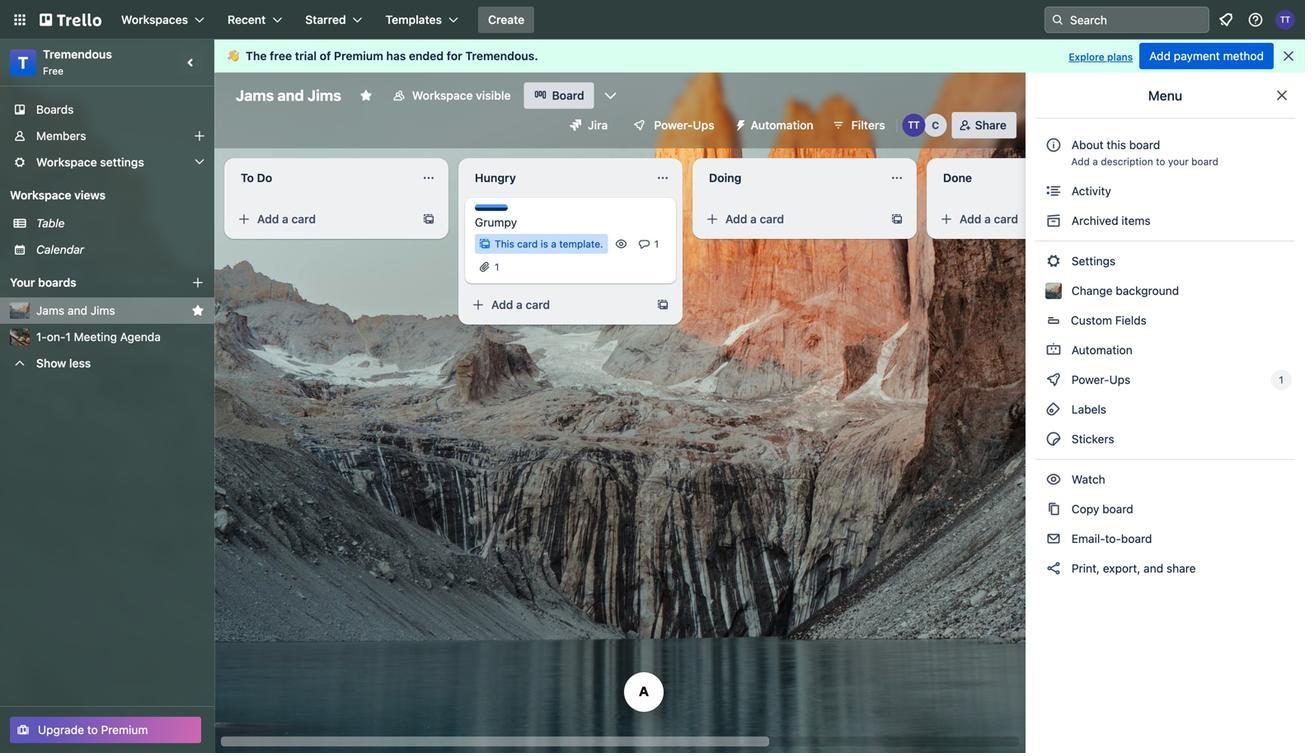 Task type: describe. For each thing, give the bounding box(es) containing it.
is
[[541, 238, 548, 250]]

free
[[270, 49, 292, 63]]

print, export, and share link
[[1035, 556, 1295, 582]]

board inside 'link'
[[1102, 502, 1133, 516]]

workspace for workspace settings
[[36, 155, 97, 169]]

jira icon image
[[570, 120, 581, 131]]

this
[[495, 238, 514, 250]]

workspace visible
[[412, 89, 511, 102]]

tremendous free
[[43, 47, 112, 77]]

power-ups inside power-ups button
[[654, 118, 714, 132]]

email-to-board link
[[1035, 526, 1295, 552]]

and inside jams and jims link
[[68, 304, 87, 317]]

add for doing's add a card button
[[725, 212, 747, 226]]

to inside "link"
[[87, 723, 98, 737]]

method
[[1223, 49, 1264, 63]]

add a card for to do
[[257, 212, 316, 226]]

Search field
[[1064, 7, 1209, 32]]

board right your
[[1191, 156, 1218, 167]]

visible
[[476, 89, 511, 102]]

card down "is" in the top left of the page
[[526, 298, 550, 312]]

c button
[[924, 114, 947, 137]]

change
[[1072, 284, 1113, 298]]

sm image inside the "automation" button
[[728, 112, 751, 135]]

background
[[1116, 284, 1179, 298]]

boards
[[36, 103, 74, 116]]

jams and jims link
[[36, 303, 185, 319]]

fields
[[1115, 314, 1147, 327]]

card down to do text box
[[291, 212, 316, 226]]

menu
[[1148, 88, 1182, 103]]

To Do text field
[[231, 165, 412, 191]]

👋 the free trial of premium has ended for tremendous .
[[228, 49, 538, 63]]

create button
[[478, 7, 534, 33]]

add for middle add a card button
[[491, 298, 513, 312]]

workspace settings button
[[0, 149, 214, 176]]

filters
[[851, 118, 885, 132]]

email-to-board
[[1068, 532, 1152, 546]]

copy board
[[1068, 502, 1133, 516]]

sm image for labels
[[1045, 401, 1062, 418]]

create from template… image for doing's add a card button
[[890, 213, 904, 226]]

wave image
[[228, 49, 239, 63]]

jira
[[588, 118, 608, 132]]

print, export, and share
[[1068, 562, 1196, 575]]

a for doing's add a card button
[[750, 212, 757, 226]]

add a card button for to do
[[231, 206, 415, 232]]

ups inside button
[[693, 118, 714, 132]]

archived items link
[[1035, 208, 1295, 234]]

color: blue, title: none image
[[475, 204, 508, 211]]

sm image for copy board
[[1045, 501, 1062, 518]]

board
[[552, 89, 584, 102]]

explore plans
[[1069, 51, 1133, 63]]

settings
[[1068, 254, 1116, 268]]

explore plans button
[[1069, 47, 1133, 67]]

add payment method button
[[1139, 43, 1274, 69]]

sm image for power-ups
[[1045, 372, 1062, 388]]

jims inside board name text box
[[307, 87, 341, 104]]

0 vertical spatial premium
[[334, 49, 383, 63]]

about
[[1072, 138, 1104, 152]]

Doing text field
[[699, 165, 880, 191]]

to
[[241, 171, 254, 185]]

templates button
[[376, 7, 468, 33]]

t
[[18, 53, 28, 72]]

create
[[488, 13, 524, 26]]

filters button
[[827, 112, 890, 138]]

doing
[[709, 171, 741, 185]]

this
[[1107, 138, 1126, 152]]

sm image for print, export, and share
[[1045, 561, 1062, 577]]

labels link
[[1035, 397, 1295, 423]]

sm image for activity
[[1045, 183, 1062, 200]]

export,
[[1103, 562, 1140, 575]]

tremendous link
[[43, 47, 112, 61]]

for
[[447, 49, 462, 63]]

on-
[[47, 330, 65, 344]]

starred
[[305, 13, 346, 26]]

jams inside board name text box
[[236, 87, 274, 104]]

table
[[36, 216, 65, 230]]

the
[[246, 49, 267, 63]]

add inside the about this board add a description to your board
[[1071, 156, 1090, 167]]

recent
[[228, 13, 266, 26]]

recent button
[[218, 7, 292, 33]]

1 horizontal spatial add a card
[[491, 298, 550, 312]]

workspaces
[[121, 13, 188, 26]]

and inside board name text box
[[277, 87, 304, 104]]

0 horizontal spatial tremendous
[[43, 47, 112, 61]]

boards
[[38, 276, 76, 289]]

share
[[1166, 562, 1196, 575]]

t link
[[10, 49, 36, 76]]

watch
[[1068, 473, 1108, 486]]

boards link
[[0, 96, 214, 123]]

of
[[320, 49, 331, 63]]

archived
[[1072, 214, 1118, 228]]

custom
[[1071, 314, 1112, 327]]

0 notifications image
[[1216, 10, 1236, 30]]

workspace for workspace views
[[10, 188, 71, 202]]

settings
[[100, 155, 144, 169]]

workspace for workspace visible
[[412, 89, 473, 102]]

to inside the about this board add a description to your board
[[1156, 156, 1165, 167]]

members link
[[0, 123, 214, 149]]

automation inside button
[[751, 118, 813, 132]]

primary element
[[0, 0, 1305, 40]]

1 horizontal spatial add a card button
[[465, 292, 650, 318]]

stickers link
[[1035, 426, 1295, 453]]

less
[[69, 357, 91, 370]]

email-
[[1072, 532, 1105, 546]]

items
[[1121, 214, 1151, 228]]

terry turtle (terryturtle) image
[[1275, 10, 1295, 30]]

stickers
[[1068, 432, 1114, 446]]

create from template… image for middle add a card button
[[656, 298, 669, 312]]

share button
[[952, 112, 1016, 138]]

copy
[[1072, 502, 1099, 516]]

upgrade to premium link
[[10, 717, 201, 744]]

Board name text field
[[228, 82, 349, 109]]

search image
[[1051, 13, 1064, 26]]



Task type: locate. For each thing, give the bounding box(es) containing it.
jims down of
[[307, 87, 341, 104]]

sm image
[[728, 112, 751, 135], [1045, 183, 1062, 200], [1045, 213, 1062, 229], [1045, 253, 1062, 270], [1045, 342, 1062, 359], [1045, 401, 1062, 418], [1045, 501, 1062, 518], [1045, 531, 1062, 547]]

1 horizontal spatial to
[[1156, 156, 1165, 167]]

your
[[10, 276, 35, 289]]

1 horizontal spatial automation
[[1068, 343, 1132, 357]]

sm image inside copy board 'link'
[[1045, 501, 1062, 518]]

power- up labels
[[1072, 373, 1109, 387]]

power-ups up "doing"
[[654, 118, 714, 132]]

automation link
[[1035, 337, 1295, 364]]

0 vertical spatial jams
[[236, 87, 274, 104]]

0 vertical spatial and
[[277, 87, 304, 104]]

banner containing 👋
[[214, 40, 1305, 73]]

premium right upgrade
[[101, 723, 148, 737]]

2 horizontal spatial and
[[1144, 562, 1163, 575]]

show
[[36, 357, 66, 370]]

0 vertical spatial jims
[[307, 87, 341, 104]]

custom fields button
[[1035, 307, 1295, 334]]

add
[[1149, 49, 1171, 63], [1071, 156, 1090, 167], [257, 212, 279, 226], [725, 212, 747, 226], [491, 298, 513, 312]]

premium right of
[[334, 49, 383, 63]]

a inside the about this board add a description to your board
[[1093, 156, 1098, 167]]

0 vertical spatial power-
[[654, 118, 693, 132]]

add a card down the do
[[257, 212, 316, 226]]

customize views image
[[602, 87, 619, 104]]

workspace down for
[[412, 89, 473, 102]]

open information menu image
[[1247, 12, 1264, 28]]

sm image inside print, export, and share link
[[1045, 561, 1062, 577]]

workspace inside button
[[412, 89, 473, 102]]

hungry
[[475, 171, 516, 185]]

1 vertical spatial jams and jims
[[36, 304, 115, 317]]

a down to do text box
[[282, 212, 288, 226]]

2 vertical spatial and
[[1144, 562, 1163, 575]]

your boards
[[10, 276, 76, 289]]

1 horizontal spatial create from template… image
[[890, 213, 904, 226]]

jams and jims inside board name text box
[[236, 87, 341, 104]]

sm image for archived items
[[1045, 213, 1062, 229]]

to do
[[241, 171, 272, 185]]

sm image inside archived items link
[[1045, 213, 1062, 229]]

board
[[1129, 138, 1160, 152], [1191, 156, 1218, 167], [1102, 502, 1133, 516], [1121, 532, 1152, 546]]

0 horizontal spatial automation
[[751, 118, 813, 132]]

add for to do's add a card button
[[257, 212, 279, 226]]

jams up "on-"
[[36, 304, 64, 317]]

card down doing text field
[[760, 212, 784, 226]]

this card is a template.
[[495, 238, 603, 250]]

1
[[654, 238, 659, 250], [495, 261, 499, 273], [65, 330, 71, 344], [1279, 374, 1284, 386]]

1 horizontal spatial and
[[277, 87, 304, 104]]

add down this
[[491, 298, 513, 312]]

and down your boards with 2 items element
[[68, 304, 87, 317]]

0 vertical spatial workspace
[[412, 89, 473, 102]]

ups up "doing"
[[693, 118, 714, 132]]

terry turtle (terryturtle) image
[[902, 114, 926, 137]]

a right "is" in the top left of the page
[[551, 238, 556, 250]]

add inside banner
[[1149, 49, 1171, 63]]

change background
[[1068, 284, 1179, 298]]

meeting
[[74, 330, 117, 344]]

jims up 1-on-1 meeting agenda on the left of the page
[[91, 304, 115, 317]]

1 vertical spatial power-
[[1072, 373, 1109, 387]]

1 horizontal spatial power-ups
[[1068, 373, 1134, 387]]

sm image inside labels link
[[1045, 401, 1062, 418]]

has
[[386, 49, 406, 63]]

star or unstar board image
[[359, 89, 373, 102]]

2 horizontal spatial add a card
[[725, 212, 784, 226]]

card left "is" in the top left of the page
[[517, 238, 538, 250]]

a
[[1093, 156, 1098, 167], [282, 212, 288, 226], [750, 212, 757, 226], [551, 238, 556, 250], [516, 298, 523, 312]]

share
[[975, 118, 1007, 132]]

1 vertical spatial premium
[[101, 723, 148, 737]]

0 vertical spatial create from template… image
[[890, 213, 904, 226]]

sm image for watch
[[1045, 472, 1062, 488]]

add payment method
[[1149, 49, 1264, 63]]

free
[[43, 65, 63, 77]]

card
[[291, 212, 316, 226], [760, 212, 784, 226], [517, 238, 538, 250], [526, 298, 550, 312]]

table link
[[36, 215, 204, 232]]

starred button
[[295, 7, 372, 33]]

grumpy link
[[475, 214, 666, 231]]

workspace settings
[[36, 155, 144, 169]]

activity
[[1068, 184, 1111, 198]]

template.
[[559, 238, 603, 250]]

2 sm image from the top
[[1045, 431, 1062, 448]]

jams
[[236, 87, 274, 104], [36, 304, 64, 317]]

0 vertical spatial automation
[[751, 118, 813, 132]]

1 horizontal spatial jams and jims
[[236, 87, 341, 104]]

0 horizontal spatial create from template… image
[[656, 298, 669, 312]]

ups down automation link at the top right of the page
[[1109, 373, 1130, 387]]

ups
[[693, 118, 714, 132], [1109, 373, 1130, 387]]

1 vertical spatial ups
[[1109, 373, 1130, 387]]

about this board add a description to your board
[[1071, 138, 1218, 167]]

upgrade
[[38, 723, 84, 737]]

workspace navigation collapse icon image
[[180, 51, 203, 74]]

add a card down this
[[491, 298, 550, 312]]

sm image for stickers
[[1045, 431, 1062, 448]]

your boards with 2 items element
[[10, 273, 167, 293]]

1 horizontal spatial ups
[[1109, 373, 1130, 387]]

calendar link
[[36, 242, 204, 258]]

board up description
[[1129, 138, 1160, 152]]

starred icon image
[[191, 304, 204, 317]]

and left "share"
[[1144, 562, 1163, 575]]

2 horizontal spatial add a card button
[[699, 206, 884, 232]]

to-
[[1105, 532, 1121, 546]]

add down the do
[[257, 212, 279, 226]]

0 horizontal spatial add a card button
[[231, 206, 415, 232]]

add a card for doing
[[725, 212, 784, 226]]

workspace down the members at the left top of the page
[[36, 155, 97, 169]]

power-ups up labels
[[1068, 373, 1134, 387]]

0 horizontal spatial power-
[[654, 118, 693, 132]]

workspace views
[[10, 188, 106, 202]]

create from template… image
[[890, 213, 904, 226], [656, 298, 669, 312]]

add a card down "doing"
[[725, 212, 784, 226]]

do
[[257, 171, 272, 185]]

and
[[277, 87, 304, 104], [68, 304, 87, 317], [1144, 562, 1163, 575]]

0 horizontal spatial to
[[87, 723, 98, 737]]

0 horizontal spatial jims
[[91, 304, 115, 317]]

create from template… image
[[422, 213, 435, 226]]

sm image
[[1045, 372, 1062, 388], [1045, 431, 1062, 448], [1045, 472, 1062, 488], [1045, 561, 1062, 577]]

templates
[[386, 13, 442, 26]]

1 sm image from the top
[[1045, 372, 1062, 388]]

1-
[[36, 330, 47, 344]]

add a card button down to do text box
[[231, 206, 415, 232]]

1-on-1 meeting agenda link
[[36, 329, 204, 345]]

sm image inside settings link
[[1045, 253, 1062, 270]]

1 horizontal spatial power-
[[1072, 373, 1109, 387]]

jims inside jams and jims link
[[91, 304, 115, 317]]

jams and jims down your boards with 2 items element
[[36, 304, 115, 317]]

change background link
[[1035, 278, 1295, 304]]

tremendous down create button
[[465, 49, 534, 63]]

members
[[36, 129, 86, 143]]

sm image inside activity link
[[1045, 183, 1062, 200]]

add a card button for doing
[[699, 206, 884, 232]]

Done text field
[[933, 165, 1115, 191]]

Hungry text field
[[465, 165, 646, 191]]

3 sm image from the top
[[1045, 472, 1062, 488]]

c
[[932, 120, 939, 131]]

0 horizontal spatial and
[[68, 304, 87, 317]]

a down doing text field
[[750, 212, 757, 226]]

workspace inside dropdown button
[[36, 155, 97, 169]]

1 vertical spatial to
[[87, 723, 98, 737]]

1 vertical spatial workspace
[[36, 155, 97, 169]]

sm image inside automation link
[[1045, 342, 1062, 359]]

sm image inside watch link
[[1045, 472, 1062, 488]]

to right upgrade
[[87, 723, 98, 737]]

settings link
[[1035, 248, 1295, 275]]

power-ups button
[[621, 112, 724, 138]]

1 horizontal spatial jams
[[236, 87, 274, 104]]

sm image for email-to-board
[[1045, 531, 1062, 547]]

plans
[[1107, 51, 1133, 63]]

0 horizontal spatial jams and jims
[[36, 304, 115, 317]]

1 horizontal spatial tremendous
[[465, 49, 534, 63]]

explore
[[1069, 51, 1105, 63]]

1 vertical spatial create from template… image
[[656, 298, 669, 312]]

add board image
[[191, 276, 204, 289]]

a for middle add a card button
[[516, 298, 523, 312]]

add down about
[[1071, 156, 1090, 167]]

workspace up table
[[10, 188, 71, 202]]

0 vertical spatial power-ups
[[654, 118, 714, 132]]

done
[[943, 171, 972, 185]]

board up print, export, and share
[[1121, 532, 1152, 546]]

jams and jims down free at the top
[[236, 87, 341, 104]]

1 vertical spatial power-ups
[[1068, 373, 1134, 387]]

2 vertical spatial workspace
[[10, 188, 71, 202]]

1 vertical spatial automation
[[1068, 343, 1132, 357]]

workspace visible button
[[382, 82, 521, 109]]

labels
[[1068, 403, 1106, 416]]

0 horizontal spatial jams
[[36, 304, 64, 317]]

0 horizontal spatial power-ups
[[654, 118, 714, 132]]

sm image for automation
[[1045, 342, 1062, 359]]

0 vertical spatial jams and jims
[[236, 87, 341, 104]]

1 vertical spatial jams
[[36, 304, 64, 317]]

power- right jira
[[654, 118, 693, 132]]

add a card button down doing text field
[[699, 206, 884, 232]]

tremendous up free
[[43, 47, 112, 61]]

add a card button down this card is a template. on the left top
[[465, 292, 650, 318]]

.
[[534, 49, 538, 63]]

agenda
[[120, 330, 161, 344]]

and inside print, export, and share link
[[1144, 562, 1163, 575]]

premium
[[334, 49, 383, 63], [101, 723, 148, 737]]

sm image inside email-to-board link
[[1045, 531, 1062, 547]]

1 vertical spatial jims
[[91, 304, 115, 317]]

sm image inside stickers link
[[1045, 431, 1062, 448]]

automation
[[751, 118, 813, 132], [1068, 343, 1132, 357]]

to left your
[[1156, 156, 1165, 167]]

4 sm image from the top
[[1045, 561, 1062, 577]]

1 vertical spatial and
[[68, 304, 87, 317]]

0 horizontal spatial premium
[[101, 723, 148, 737]]

1 horizontal spatial premium
[[334, 49, 383, 63]]

power-ups
[[654, 118, 714, 132], [1068, 373, 1134, 387]]

banner
[[214, 40, 1305, 73]]

chestercheeetah (chestercheeetah) image
[[924, 114, 947, 137]]

payment
[[1174, 49, 1220, 63]]

0 horizontal spatial add a card
[[257, 212, 316, 226]]

a for to do's add a card button
[[282, 212, 288, 226]]

0 vertical spatial to
[[1156, 156, 1165, 167]]

0 vertical spatial ups
[[693, 118, 714, 132]]

automation up doing text field
[[751, 118, 813, 132]]

1 horizontal spatial jims
[[307, 87, 341, 104]]

upgrade to premium
[[38, 723, 148, 737]]

calendar
[[36, 243, 84, 256]]

a down this card is a template. on the left top
[[516, 298, 523, 312]]

archived items
[[1068, 214, 1151, 228]]

jira button
[[560, 112, 618, 138]]

power- inside button
[[654, 118, 693, 132]]

add left payment at the top right of page
[[1149, 49, 1171, 63]]

board up "to-"
[[1102, 502, 1133, 516]]

0 horizontal spatial ups
[[693, 118, 714, 132]]

workspaces button
[[111, 7, 214, 33]]

ended
[[409, 49, 444, 63]]

add down "doing"
[[725, 212, 747, 226]]

jams down the at the top left of page
[[236, 87, 274, 104]]

description
[[1101, 156, 1153, 167]]

grumpy
[[475, 216, 517, 229]]

automation down custom fields
[[1068, 343, 1132, 357]]

a down about
[[1093, 156, 1098, 167]]

activity link
[[1035, 178, 1295, 204]]

custom fields
[[1071, 314, 1147, 327]]

back to home image
[[40, 7, 101, 33]]

sm image for settings
[[1045, 253, 1062, 270]]

premium inside "link"
[[101, 723, 148, 737]]

and down free at the top
[[277, 87, 304, 104]]



Task type: vqa. For each thing, say whether or not it's contained in the screenshot.
the bottom the team
no



